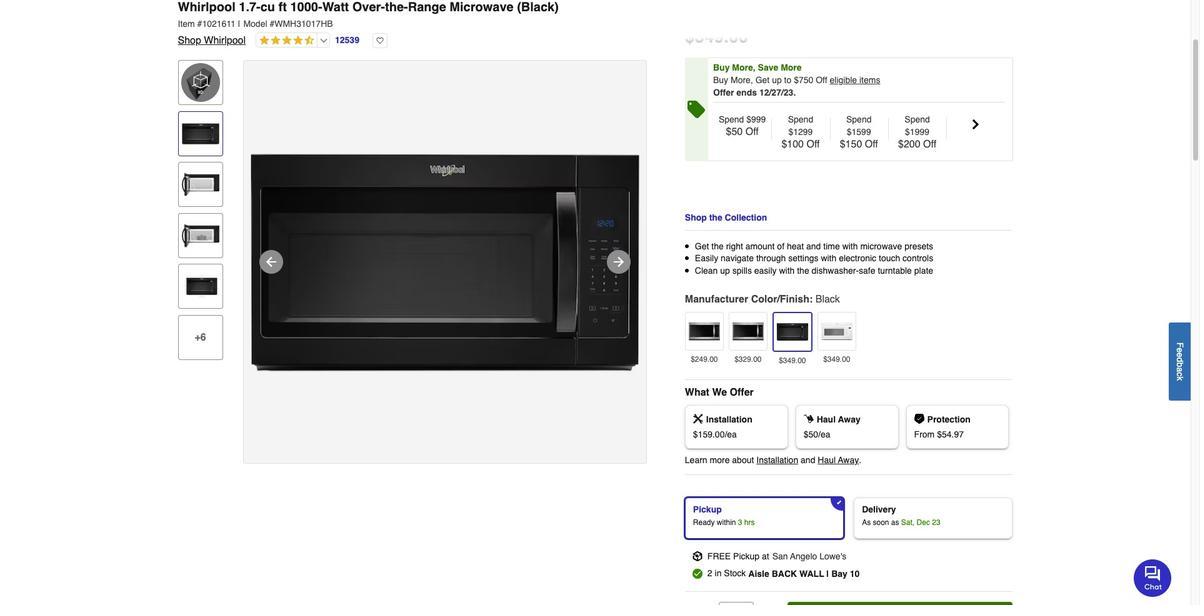 Task type: describe. For each thing, give the bounding box(es) containing it.
1021611
[[202, 19, 236, 29]]

349
[[695, 26, 724, 46]]

angelo
[[790, 551, 817, 561]]

f e e d b a c k button
[[1169, 322, 1191, 400]]

$50/ea
[[804, 430, 830, 440]]

items
[[859, 75, 880, 85]]

$750
[[794, 75, 813, 85]]

get the right amount of heat and time with microwave presets easily navigate through settings with electronic touch controls clean up spills easily with the dishwasher-safe turntable plate
[[695, 241, 933, 275]]

off for $150 off
[[865, 138, 878, 150]]

whirlpool  #wmh31017hb - thumbnail image
[[181, 114, 220, 153]]

off inside buy more, get up to $750 off eligible items offer ends 12/27/23.
[[816, 75, 827, 85]]

free pickup at san angelo lowe's
[[707, 551, 847, 561]]

safe
[[859, 265, 875, 275]]

a
[[1175, 367, 1185, 372]]

shop for shop the collection
[[685, 212, 707, 222]]

arrow left image
[[263, 254, 278, 269]]

0 horizontal spatial with
[[779, 265, 795, 275]]

$329.00
[[734, 355, 762, 364]]

+6
[[195, 332, 206, 343]]

learn
[[685, 455, 707, 465]]

from
[[914, 430, 935, 440]]

up inside get the right amount of heat and time with microwave presets easily navigate through settings with electronic touch controls clean up spills easily with the dishwasher-safe turntable plate
[[720, 265, 730, 275]]

1 vertical spatial installation
[[756, 455, 798, 465]]

item number 1 0 2 1 6 1 1 and model number w m h 3 1 0 1 7 h b element
[[178, 18, 1013, 30]]

chat invite button image
[[1134, 559, 1172, 597]]

black image
[[776, 316, 809, 348]]

$ 349 . 00
[[685, 26, 748, 46]]

option group containing pickup
[[680, 493, 1018, 544]]

pickup inside "pickup ready within 3 hrs"
[[693, 505, 722, 515]]

tag filled image
[[688, 100, 705, 118]]

haul inside haul away $50/ea
[[817, 415, 836, 425]]

chevron right image
[[968, 117, 983, 132]]

plate
[[914, 265, 933, 275]]

get inside get the right amount of heat and time with microwave presets easily navigate through settings with electronic touch controls clean up spills easily with the dishwasher-safe turntable plate
[[695, 241, 709, 251]]

navigate
[[721, 253, 754, 263]]

whirlpool 1.7-cu ft 1000-watt over-the-range microwave (black) item # 1021611 | model # wmh31017hb
[[178, 0, 559, 29]]

f e e d b a c k
[[1175, 342, 1185, 381]]

shop whirlpool
[[178, 35, 246, 46]]

shop the collection link
[[685, 210, 767, 225]]

watt
[[322, 0, 349, 14]]

installation $159.00/ea
[[693, 415, 752, 440]]

pickup ready within 3 hrs
[[693, 505, 755, 527]]

presets
[[905, 241, 933, 251]]

we
[[712, 387, 727, 398]]

within
[[717, 518, 736, 527]]

$100
[[782, 138, 804, 150]]

1 horizontal spatial pickup
[[733, 551, 759, 561]]

shop for shop whirlpool
[[178, 35, 201, 46]]

check circle filled image
[[692, 569, 702, 579]]

protection from $54.97
[[914, 415, 971, 440]]

$200
[[898, 138, 920, 150]]

spend $1599 $150 off
[[840, 114, 878, 150]]

assembly image
[[693, 414, 703, 424]]

$
[[685, 26, 695, 46]]

manufacturer color/finish : black
[[685, 294, 840, 305]]

off for $50 off
[[745, 126, 759, 137]]

23
[[932, 518, 940, 527]]

installation button
[[756, 454, 798, 466]]

1.7-
[[239, 0, 260, 14]]

manufacturer
[[685, 294, 748, 305]]

10
[[850, 569, 860, 579]]

learn more about installation and haul away .
[[685, 455, 861, 465]]

what we offer
[[685, 387, 754, 398]]

save
[[758, 63, 778, 73]]

protection
[[927, 415, 971, 425]]

at
[[762, 551, 769, 561]]

the for shop
[[709, 212, 722, 222]]

buy for buy more, get up to $750 off eligible items offer ends 12/27/23.
[[713, 75, 728, 85]]

microwave
[[450, 0, 514, 14]]

$999
[[746, 114, 766, 124]]

through
[[756, 253, 786, 263]]

buy more, save more
[[713, 63, 802, 73]]

dec
[[917, 518, 930, 527]]

easily
[[754, 265, 777, 275]]

microwave
[[860, 241, 902, 251]]

spills
[[732, 265, 752, 275]]

soon
[[873, 518, 889, 527]]

turntable
[[878, 265, 912, 275]]

d
[[1175, 357, 1185, 362]]

amount
[[746, 241, 775, 251]]

sat,
[[901, 518, 915, 527]]

pickup image
[[692, 551, 702, 561]]

whirlpool  #wmh31017hb image
[[243, 61, 646, 463]]

eligible items button
[[830, 75, 880, 85]]

| inside whirlpool 1.7-cu ft 1000-watt over-the-range microwave (black) item # 1021611 | model # wmh31017hb
[[238, 19, 240, 29]]

range
[[408, 0, 446, 14]]

more
[[710, 455, 730, 465]]

1 vertical spatial with
[[821, 253, 836, 263]]

over-
[[352, 0, 385, 14]]

4.5 stars image
[[256, 35, 314, 47]]

color/finish
[[751, 294, 809, 305]]

(black)
[[517, 0, 559, 14]]

1 vertical spatial offer
[[730, 387, 754, 398]]

whirlpool  #wmh31017hb - thumbnail3 image
[[181, 216, 220, 255]]

eligible
[[830, 75, 857, 85]]

electronic
[[839, 253, 876, 263]]

cu
[[260, 0, 275, 14]]

$50
[[726, 126, 743, 137]]

:
[[809, 294, 813, 305]]

delivery as soon as sat, dec 23
[[862, 505, 940, 527]]

offer inside buy more, get up to $750 off eligible items offer ends 12/27/23.
[[713, 88, 734, 98]]

ready
[[693, 518, 715, 527]]

san
[[772, 551, 788, 561]]

as
[[891, 518, 899, 527]]

more, for save
[[732, 63, 755, 73]]

right
[[726, 241, 743, 251]]

what
[[685, 387, 709, 398]]

hrs
[[744, 518, 755, 527]]



Task type: locate. For each thing, give the bounding box(es) containing it.
1 buy from the top
[[713, 63, 730, 73]]

12/27/23.
[[759, 88, 796, 98]]

| left model
[[238, 19, 240, 29]]

pickup
[[693, 505, 722, 515], [733, 551, 759, 561]]

$349.00 for black image
[[779, 356, 806, 365]]

with up electronic
[[842, 241, 858, 251]]

more, for get
[[731, 75, 753, 85]]

0 horizontal spatial installation
[[706, 415, 752, 425]]

offer right we
[[730, 387, 754, 398]]

2 away from the top
[[838, 455, 859, 465]]

1 vertical spatial get
[[695, 241, 709, 251]]

whirlpool inside whirlpool 1.7-cu ft 1000-watt over-the-range microwave (black) item # 1021611 | model # wmh31017hb
[[178, 0, 235, 14]]

to
[[784, 75, 791, 85]]

f
[[1175, 342, 1185, 347]]

# right model
[[270, 19, 275, 29]]

2
[[707, 568, 712, 578]]

the down settings
[[797, 265, 809, 275]]

0 vertical spatial offer
[[713, 88, 734, 98]]

offer left "ends"
[[713, 88, 734, 98]]

0 horizontal spatial .
[[724, 26, 729, 46]]

off down '$999'
[[745, 126, 759, 137]]

installation up $159.00/ea
[[706, 415, 752, 425]]

1 horizontal spatial shop
[[685, 212, 707, 222]]

buy down $ 349 . 00
[[713, 63, 730, 73]]

with down through
[[779, 265, 795, 275]]

2 horizontal spatial with
[[842, 241, 858, 251]]

pickup left at
[[733, 551, 759, 561]]

b
[[1175, 362, 1185, 367]]

offer
[[713, 88, 734, 98], [730, 387, 754, 398]]

0 vertical spatial |
[[238, 19, 240, 29]]

0 vertical spatial pickup
[[693, 505, 722, 515]]

$159.00/ea
[[693, 430, 737, 440]]

spend up $1599
[[846, 114, 872, 124]]

protection plan filled image
[[914, 414, 924, 424]]

2 e from the top
[[1175, 352, 1185, 357]]

1 vertical spatial .
[[859, 455, 861, 465]]

haul away filled image
[[804, 414, 814, 424]]

off right $750
[[816, 75, 827, 85]]

haul
[[817, 415, 836, 425], [818, 455, 836, 465]]

e up b
[[1175, 352, 1185, 357]]

spend up $50
[[719, 114, 744, 124]]

installation right about at the right bottom of page
[[756, 455, 798, 465]]

ft
[[279, 0, 287, 14]]

1 vertical spatial |
[[827, 569, 829, 579]]

off for $100 off
[[807, 138, 820, 150]]

heat
[[787, 241, 804, 251]]

spend
[[719, 114, 744, 124], [788, 114, 813, 124], [846, 114, 872, 124], [905, 114, 930, 124]]

about
[[732, 455, 754, 465]]

up inside buy more, get up to $750 off eligible items offer ends 12/27/23.
[[772, 75, 782, 85]]

1 vertical spatial buy
[[713, 75, 728, 85]]

spend inside spend $1999 $200 off
[[905, 114, 930, 124]]

haul away $50/ea
[[804, 415, 861, 440]]

1 vertical spatial shop
[[685, 212, 707, 222]]

away down haul away $50/ea
[[838, 455, 859, 465]]

$349.00
[[823, 355, 850, 364], [779, 356, 806, 365]]

off inside spend $1599 $150 off
[[865, 138, 878, 150]]

$349.00 down white image
[[823, 355, 850, 364]]

0 horizontal spatial $349.00
[[779, 356, 806, 365]]

and inside get the right amount of heat and time with microwave presets easily navigate through settings with electronic touch controls clean up spills easily with the dishwasher-safe turntable plate
[[806, 241, 821, 251]]

$1599
[[847, 127, 871, 137]]

spend $999 $50 off
[[719, 114, 766, 137]]

whirlpool  #wmh31017hb - thumbnail2 image
[[181, 165, 220, 204]]

$349.00 down black image
[[779, 356, 806, 365]]

0 vertical spatial installation
[[706, 415, 752, 425]]

# right item on the left top
[[197, 19, 202, 29]]

shop down item on the left top
[[178, 35, 201, 46]]

0 horizontal spatial |
[[238, 19, 240, 29]]

haul up $50/ea
[[817, 415, 836, 425]]

spend up $1299
[[788, 114, 813, 124]]

0 vertical spatial with
[[842, 241, 858, 251]]

$249.00
[[691, 355, 718, 364]]

0 horizontal spatial get
[[695, 241, 709, 251]]

2 vertical spatial with
[[779, 265, 795, 275]]

up left to on the top right of the page
[[772, 75, 782, 85]]

1 horizontal spatial up
[[772, 75, 782, 85]]

get inside buy more, get up to $750 off eligible items offer ends 12/27/23.
[[755, 75, 770, 85]]

1 # from the left
[[197, 19, 202, 29]]

free
[[707, 551, 731, 561]]

0 vertical spatial the
[[709, 212, 722, 222]]

settings
[[788, 253, 818, 263]]

get down the buy more, save more on the right top
[[755, 75, 770, 85]]

arrow right image
[[611, 254, 626, 269]]

spend inside spend $999 $50 off
[[719, 114, 744, 124]]

$1299
[[788, 127, 813, 137]]

$150
[[840, 138, 862, 150]]

0 horizontal spatial shop
[[178, 35, 201, 46]]

stock
[[724, 568, 746, 578]]

in
[[715, 568, 722, 578]]

get up easily
[[695, 241, 709, 251]]

1 vertical spatial more,
[[731, 75, 753, 85]]

stainless steel image
[[732, 315, 764, 348]]

Stepper number input field with increment and decrement buttons number field
[[719, 602, 754, 605]]

off
[[816, 75, 827, 85], [745, 126, 759, 137], [807, 138, 820, 150], [865, 138, 878, 150], [923, 138, 936, 150]]

| inside 2 in stock aisle back wall | bay 10
[[827, 569, 829, 579]]

. down haul away $50/ea
[[859, 455, 861, 465]]

up
[[772, 75, 782, 85], [720, 265, 730, 275]]

1 horizontal spatial get
[[755, 75, 770, 85]]

0 vertical spatial .
[[724, 26, 729, 46]]

$54.97
[[937, 430, 964, 440]]

ends
[[737, 88, 757, 98]]

0 horizontal spatial pickup
[[693, 505, 722, 515]]

1 horizontal spatial installation
[[756, 455, 798, 465]]

spend for $100
[[788, 114, 813, 124]]

0 horizontal spatial up
[[720, 265, 730, 275]]

. right $
[[724, 26, 729, 46]]

collection
[[725, 212, 767, 222]]

delivery
[[862, 505, 896, 515]]

spend inside spend $1299 $100 off
[[788, 114, 813, 124]]

more
[[781, 63, 802, 73]]

buy down the buy more, save more on the right top
[[713, 75, 728, 85]]

wall
[[799, 569, 824, 579]]

off inside spend $1999 $200 off
[[923, 138, 936, 150]]

off down $1599
[[865, 138, 878, 150]]

shop the collection
[[685, 212, 767, 222]]

1 e from the top
[[1175, 347, 1185, 352]]

wmh31017hb
[[275, 19, 333, 29]]

off inside spend $1299 $100 off
[[807, 138, 820, 150]]

2 buy from the top
[[713, 75, 728, 85]]

off down $1299
[[807, 138, 820, 150]]

0 vertical spatial get
[[755, 75, 770, 85]]

spend inside spend $1599 $150 off
[[846, 114, 872, 124]]

dishwasher-
[[812, 265, 859, 275]]

whirlpool down 1021611
[[204, 35, 246, 46]]

installation inside installation $159.00/ea
[[706, 415, 752, 425]]

lowe's
[[820, 551, 847, 561]]

4 spend from the left
[[905, 114, 930, 124]]

| left the bay
[[827, 569, 829, 579]]

#
[[197, 19, 202, 29], [270, 19, 275, 29]]

1000-
[[290, 0, 322, 14]]

off inside spend $999 $50 off
[[745, 126, 759, 137]]

0 horizontal spatial #
[[197, 19, 202, 29]]

0 vertical spatial up
[[772, 75, 782, 85]]

e up 'd'
[[1175, 347, 1185, 352]]

the
[[709, 212, 722, 222], [711, 241, 724, 251], [797, 265, 809, 275]]

white image
[[821, 315, 853, 348]]

spend for $150
[[846, 114, 872, 124]]

haul down $50/ea
[[818, 455, 836, 465]]

black
[[816, 294, 840, 305]]

with
[[842, 241, 858, 251], [821, 253, 836, 263], [779, 265, 795, 275]]

1 vertical spatial up
[[720, 265, 730, 275]]

0 vertical spatial and
[[806, 241, 821, 251]]

1 spend from the left
[[719, 114, 744, 124]]

as
[[862, 518, 871, 527]]

1 horizontal spatial |
[[827, 569, 829, 579]]

1 vertical spatial haul
[[818, 455, 836, 465]]

clean
[[695, 265, 718, 275]]

0 vertical spatial buy
[[713, 63, 730, 73]]

aisle
[[748, 569, 769, 579]]

model
[[243, 19, 267, 29]]

e
[[1175, 347, 1185, 352], [1175, 352, 1185, 357]]

spend up $1999 in the top right of the page
[[905, 114, 930, 124]]

0 vertical spatial more,
[[732, 63, 755, 73]]

$349.00 for white image
[[823, 355, 850, 364]]

of
[[777, 241, 784, 251]]

0 vertical spatial whirlpool
[[178, 0, 235, 14]]

buy for buy more, save more
[[713, 63, 730, 73]]

installation
[[706, 415, 752, 425], [756, 455, 798, 465]]

whirlpool up 1021611
[[178, 0, 235, 14]]

haul away button
[[818, 454, 859, 466]]

|
[[238, 19, 240, 29], [827, 569, 829, 579]]

3
[[738, 518, 742, 527]]

more, up "ends"
[[731, 75, 753, 85]]

1 vertical spatial whirlpool
[[204, 35, 246, 46]]

1 horizontal spatial $349.00
[[823, 355, 850, 364]]

1 horizontal spatial #
[[270, 19, 275, 29]]

option group
[[680, 493, 1018, 544]]

0 vertical spatial haul
[[817, 415, 836, 425]]

0 vertical spatial shop
[[178, 35, 201, 46]]

off down $1999 in the top right of the page
[[923, 138, 936, 150]]

3 spend from the left
[[846, 114, 872, 124]]

get
[[755, 75, 770, 85], [695, 241, 709, 251]]

the for get
[[711, 241, 724, 251]]

more, inside buy more, get up to $750 off eligible items offer ends 12/27/23.
[[731, 75, 753, 85]]

1 vertical spatial pickup
[[733, 551, 759, 561]]

the left 'collection' at the top right of the page
[[709, 212, 722, 222]]

away right haul away filled icon
[[838, 415, 861, 425]]

with down time
[[821, 253, 836, 263]]

off for $200 off
[[923, 138, 936, 150]]

1 vertical spatial away
[[838, 455, 859, 465]]

2 # from the left
[[270, 19, 275, 29]]

up left spills
[[720, 265, 730, 275]]

spend for $50
[[719, 114, 744, 124]]

12539
[[335, 35, 359, 45]]

shop
[[178, 35, 201, 46], [685, 212, 707, 222]]

more, left save
[[732, 63, 755, 73]]

2 spend from the left
[[788, 114, 813, 124]]

heart outline image
[[372, 33, 387, 48]]

.
[[724, 26, 729, 46], [859, 455, 861, 465]]

buy
[[713, 63, 730, 73], [713, 75, 728, 85]]

and
[[806, 241, 821, 251], [801, 455, 815, 465]]

whirlpool  #wmh31017hb - thumbnail4 image
[[181, 267, 220, 306]]

bay
[[831, 569, 847, 579]]

shop up easily
[[685, 212, 707, 222]]

away inside haul away $50/ea
[[838, 415, 861, 425]]

the up easily
[[711, 241, 724, 251]]

1 horizontal spatial .
[[859, 455, 861, 465]]

0 vertical spatial away
[[838, 415, 861, 425]]

fingerprint resistant stainless steel image
[[688, 315, 721, 348]]

2 vertical spatial the
[[797, 265, 809, 275]]

pickup up ready
[[693, 505, 722, 515]]

spend $1999 $200 off
[[898, 114, 936, 150]]

item
[[178, 19, 195, 29]]

c
[[1175, 372, 1185, 376]]

+6 button
[[178, 315, 223, 360]]

buy inside buy more, get up to $750 off eligible items offer ends 12/27/23.
[[713, 75, 728, 85]]

1 vertical spatial and
[[801, 455, 815, 465]]

spend for $200
[[905, 114, 930, 124]]

and down $50/ea
[[801, 455, 815, 465]]

and up settings
[[806, 241, 821, 251]]

1 horizontal spatial with
[[821, 253, 836, 263]]

1 away from the top
[[838, 415, 861, 425]]

1 vertical spatial the
[[711, 241, 724, 251]]



Task type: vqa. For each thing, say whether or not it's contained in the screenshot.


